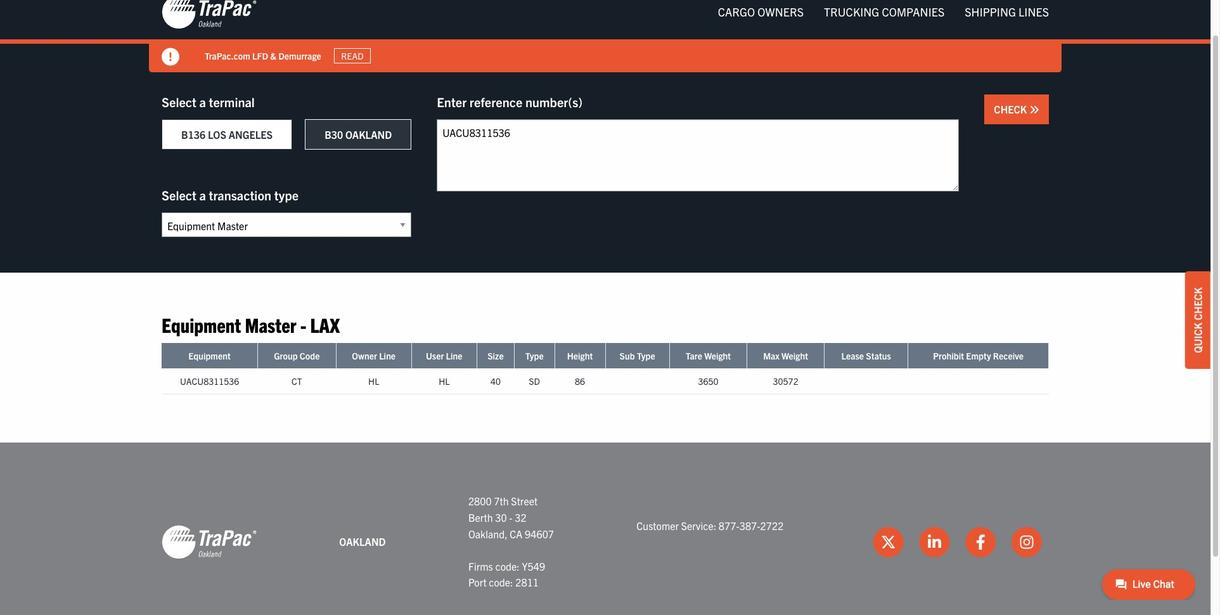 Task type: locate. For each thing, give the bounding box(es) containing it.
line right user
[[446, 350, 463, 362]]

1 vertical spatial -
[[509, 511, 513, 524]]

trapac.com
[[205, 50, 250, 61]]

menu bar
[[708, 0, 1060, 25]]

status
[[867, 350, 892, 362]]

type
[[274, 187, 299, 203]]

1 a from the top
[[199, 94, 206, 110]]

quick check
[[1192, 287, 1205, 353]]

oakland image for footer containing 2800 7th street
[[162, 525, 257, 560]]

oakland image inside "banner"
[[162, 0, 257, 30]]

a
[[199, 94, 206, 110], [199, 187, 206, 203]]

port
[[469, 576, 487, 589]]

type up sd
[[526, 350, 544, 362]]

type right sub
[[637, 350, 656, 362]]

0 vertical spatial check
[[995, 103, 1030, 115]]

hl down user line
[[439, 376, 450, 387]]

customer
[[637, 519, 679, 532]]

lines
[[1019, 4, 1050, 19]]

check inside button
[[995, 103, 1030, 115]]

1 weight from the left
[[705, 350, 731, 362]]

0 horizontal spatial line
[[379, 350, 396, 362]]

y549
[[522, 560, 545, 573]]

master
[[245, 312, 297, 337]]

oakland image
[[162, 0, 257, 30], [162, 525, 257, 560]]

menu bar containing cargo owners
[[708, 0, 1060, 25]]

1 type from the left
[[526, 350, 544, 362]]

0 vertical spatial oakland image
[[162, 0, 257, 30]]

1 horizontal spatial solid image
[[1030, 105, 1040, 115]]

weight
[[705, 350, 731, 362], [782, 350, 809, 362]]

weight for tare weight
[[705, 350, 731, 362]]

1 vertical spatial equipment
[[188, 350, 231, 362]]

oakland inside footer
[[339, 536, 386, 548]]

0 vertical spatial equipment
[[162, 312, 241, 337]]

berth
[[469, 511, 493, 524]]

-
[[301, 312, 307, 337], [509, 511, 513, 524]]

user
[[426, 350, 444, 362]]

b136 los angeles
[[181, 128, 273, 141]]

1 horizontal spatial hl
[[439, 376, 450, 387]]

0 horizontal spatial solid image
[[162, 48, 179, 66]]

1 vertical spatial solid image
[[1030, 105, 1040, 115]]

max weight
[[764, 350, 809, 362]]

terminal
[[209, 94, 255, 110]]

1 vertical spatial select
[[162, 187, 197, 203]]

weight for max weight
[[782, 350, 809, 362]]

owner line
[[352, 350, 396, 362]]

solid image
[[162, 48, 179, 66], [1030, 105, 1040, 115]]

hl down owner line
[[368, 376, 380, 387]]

oakland image inside footer
[[162, 525, 257, 560]]

footer containing 2800 7th street
[[0, 443, 1211, 615]]

lfd
[[252, 50, 268, 61]]

equipment master - lax
[[162, 312, 340, 337]]

equipment for equipment master - lax
[[162, 312, 241, 337]]

ca
[[510, 527, 523, 540]]

prohibit empty receive
[[934, 350, 1024, 362]]

7th
[[494, 495, 509, 508]]

1 horizontal spatial type
[[637, 350, 656, 362]]

los
[[208, 128, 226, 141]]

trucking companies link
[[814, 0, 955, 25]]

weight right tare
[[705, 350, 731, 362]]

1 horizontal spatial check
[[1192, 287, 1205, 320]]

code: right port
[[489, 576, 513, 589]]

1 vertical spatial oakland image
[[162, 525, 257, 560]]

select up b136
[[162, 94, 197, 110]]

shipping lines link
[[955, 0, 1060, 25]]

user line
[[426, 350, 463, 362]]

receive
[[994, 350, 1024, 362]]

number(s)
[[526, 94, 583, 110]]

1 vertical spatial a
[[199, 187, 206, 203]]

companies
[[882, 4, 945, 19]]

oakland image for "banner" containing cargo owners
[[162, 0, 257, 30]]

2 a from the top
[[199, 187, 206, 203]]

1 select from the top
[[162, 94, 197, 110]]

type
[[526, 350, 544, 362], [637, 350, 656, 362]]

footer
[[0, 443, 1211, 615]]

387-
[[740, 519, 761, 532]]

2 type from the left
[[637, 350, 656, 362]]

code:
[[496, 560, 520, 573], [489, 576, 513, 589]]

2 oakland image from the top
[[162, 525, 257, 560]]

a left transaction
[[199, 187, 206, 203]]

owners
[[758, 4, 804, 19]]

reference
[[470, 94, 523, 110]]

hl
[[368, 376, 380, 387], [439, 376, 450, 387]]

2811
[[516, 576, 539, 589]]

0 vertical spatial a
[[199, 94, 206, 110]]

code: up "2811"
[[496, 560, 520, 573]]

tare
[[686, 350, 703, 362]]

line
[[379, 350, 396, 362], [446, 350, 463, 362]]

sub
[[620, 350, 635, 362]]

2 weight from the left
[[782, 350, 809, 362]]

tare weight
[[686, 350, 731, 362]]

quick check link
[[1186, 272, 1211, 369]]

0 horizontal spatial type
[[526, 350, 544, 362]]

32
[[515, 511, 527, 524]]

2800 7th street berth 30 - 32 oakland, ca 94607
[[469, 495, 554, 540]]

0 horizontal spatial check
[[995, 103, 1030, 115]]

owner
[[352, 350, 377, 362]]

1 oakland image from the top
[[162, 0, 257, 30]]

banner
[[0, 0, 1221, 72]]

94607
[[525, 527, 554, 540]]

select left transaction
[[162, 187, 197, 203]]

customer service: 877-387-2722
[[637, 519, 784, 532]]

line right owner at the bottom left
[[379, 350, 396, 362]]

demurrage
[[279, 50, 321, 61]]

service:
[[682, 519, 717, 532]]

- left lax
[[301, 312, 307, 337]]

shipping lines
[[965, 4, 1050, 19]]

2 line from the left
[[446, 350, 463, 362]]

select for select a transaction type
[[162, 187, 197, 203]]

angeles
[[229, 128, 273, 141]]

0 horizontal spatial hl
[[368, 376, 380, 387]]

oakland
[[346, 128, 392, 141], [339, 536, 386, 548]]

1 horizontal spatial -
[[509, 511, 513, 524]]

1 line from the left
[[379, 350, 396, 362]]

0 vertical spatial select
[[162, 94, 197, 110]]

trapac.com lfd & demurrage
[[205, 50, 321, 61]]

read link
[[334, 48, 371, 64]]

- right "30"
[[509, 511, 513, 524]]

30572
[[773, 376, 799, 387]]

weight right max
[[782, 350, 809, 362]]

height
[[567, 350, 593, 362]]

0 vertical spatial -
[[301, 312, 307, 337]]

a left 'terminal'
[[199, 94, 206, 110]]

0 horizontal spatial weight
[[705, 350, 731, 362]]

1 horizontal spatial line
[[446, 350, 463, 362]]

select
[[162, 94, 197, 110], [162, 187, 197, 203]]

check button
[[985, 94, 1050, 124]]

- inside 2800 7th street berth 30 - 32 oakland, ca 94607
[[509, 511, 513, 524]]

1 vertical spatial oakland
[[339, 536, 386, 548]]

0 vertical spatial oakland
[[346, 128, 392, 141]]

menu bar inside "banner"
[[708, 0, 1060, 25]]

2 select from the top
[[162, 187, 197, 203]]

0 vertical spatial solid image
[[162, 48, 179, 66]]

enter
[[437, 94, 467, 110]]

firms code:  y549 port code:  2811
[[469, 560, 545, 589]]

check
[[995, 103, 1030, 115], [1192, 287, 1205, 320]]

equipment
[[162, 312, 241, 337], [188, 350, 231, 362]]

1 horizontal spatial weight
[[782, 350, 809, 362]]



Task type: vqa. For each thing, say whether or not it's contained in the screenshot.
10/17/2023 related to 10/17/2023 05:00
no



Task type: describe. For each thing, give the bounding box(es) containing it.
sd
[[529, 376, 540, 387]]

firms
[[469, 560, 493, 573]]

lease status
[[842, 350, 892, 362]]

1 vertical spatial check
[[1192, 287, 1205, 320]]

Enter reference number(s) text field
[[437, 119, 960, 192]]

40
[[491, 376, 501, 387]]

shipping
[[965, 4, 1017, 19]]

cargo owners link
[[708, 0, 814, 25]]

prohibit
[[934, 350, 965, 362]]

lax
[[310, 312, 340, 337]]

line for owner line
[[379, 350, 396, 362]]

street
[[511, 495, 538, 508]]

3650
[[699, 376, 719, 387]]

solid image inside the check button
[[1030, 105, 1040, 115]]

code
[[300, 350, 320, 362]]

trucking
[[824, 4, 880, 19]]

0 vertical spatial code:
[[496, 560, 520, 573]]

2722
[[761, 519, 784, 532]]

877-
[[719, 519, 740, 532]]

86
[[575, 376, 585, 387]]

2800
[[469, 495, 492, 508]]

max
[[764, 350, 780, 362]]

solid image inside "banner"
[[162, 48, 179, 66]]

b30 oakland
[[325, 128, 392, 141]]

line for user line
[[446, 350, 463, 362]]

group
[[274, 350, 298, 362]]

2 hl from the left
[[439, 376, 450, 387]]

quick
[[1192, 323, 1205, 353]]

b30
[[325, 128, 343, 141]]

30
[[495, 511, 507, 524]]

1 hl from the left
[[368, 376, 380, 387]]

0 horizontal spatial -
[[301, 312, 307, 337]]

read
[[341, 50, 364, 62]]

transaction
[[209, 187, 272, 203]]

a for transaction
[[199, 187, 206, 203]]

1 vertical spatial code:
[[489, 576, 513, 589]]

select a transaction type
[[162, 187, 299, 203]]

a for terminal
[[199, 94, 206, 110]]

uacu8311536
[[180, 376, 239, 387]]

empty
[[967, 350, 992, 362]]

size
[[488, 350, 504, 362]]

select for select a terminal
[[162, 94, 197, 110]]

oakland,
[[469, 527, 508, 540]]

banner containing cargo owners
[[0, 0, 1221, 72]]

ct
[[292, 376, 302, 387]]

trucking companies
[[824, 4, 945, 19]]

&
[[270, 50, 276, 61]]

sub type
[[620, 350, 656, 362]]

enter reference number(s)
[[437, 94, 583, 110]]

cargo owners
[[718, 4, 804, 19]]

lease
[[842, 350, 864, 362]]

select a terminal
[[162, 94, 255, 110]]

b136
[[181, 128, 206, 141]]

cargo
[[718, 4, 755, 19]]

group code
[[274, 350, 320, 362]]

equipment for equipment
[[188, 350, 231, 362]]



